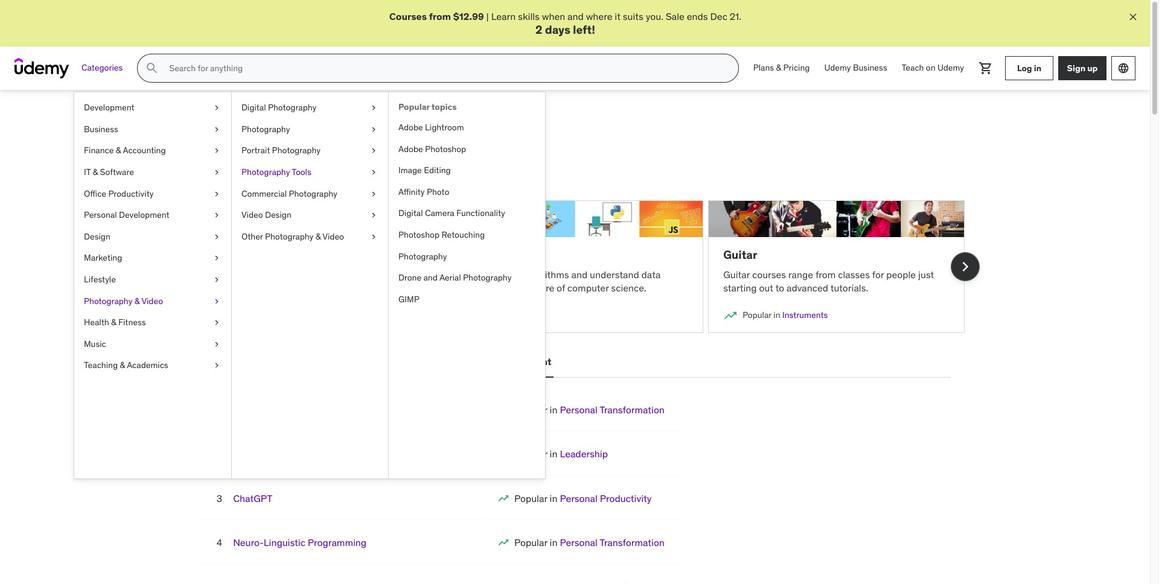 Task type: vqa. For each thing, say whether or not it's contained in the screenshot.
IT & Software
yes



Task type: describe. For each thing, give the bounding box(es) containing it.
computer
[[567, 282, 609, 294]]

adobe photoshop
[[398, 143, 466, 154]]

sign up
[[1067, 63, 1098, 74]]

retouching
[[442, 229, 485, 240]]

guitar courses range from classes for people just starting out to advanced tutorials.
[[723, 269, 934, 294]]

health
[[84, 317, 109, 328]]

leadership
[[560, 448, 608, 460]]

teaching & academics
[[84, 360, 168, 371]]

0 vertical spatial photography link
[[232, 119, 388, 140]]

gimp link
[[389, 289, 545, 311]]

development for "personal development" button
[[490, 356, 551, 368]]

instruments
[[782, 310, 828, 321]]

new
[[310, 154, 328, 166]]

& for accounting
[[116, 145, 121, 156]]

core
[[535, 282, 554, 294]]

your
[[378, 154, 396, 166]]

2 cell from the top
[[514, 448, 608, 460]]

understand
[[590, 269, 639, 281]]

shopping cart with 0 items image
[[979, 61, 993, 76]]

other photography & video link
[[232, 226, 388, 248]]

personal inside button
[[447, 356, 488, 368]]

photography & video link
[[74, 291, 231, 312]]

health & fitness
[[84, 317, 146, 328]]

personal for 2nd cell from the bottom of the page
[[560, 537, 598, 549]]

use
[[200, 269, 217, 281]]

popular in personal transformation for fifth cell from the bottom's personal transformation link
[[514, 404, 665, 416]]

people
[[886, 269, 916, 281]]

$12.99
[[453, 10, 484, 22]]

guitar for guitar courses range from classes for people just starting out to advanced tutorials.
[[723, 269, 750, 281]]

1 horizontal spatial productivity
[[600, 493, 652, 505]]

0 vertical spatial photoshop
[[425, 143, 466, 154]]

commercial photography
[[241, 188, 337, 199]]

categories
[[82, 62, 123, 73]]

digital photography
[[241, 102, 317, 113]]

of
[[557, 282, 565, 294]]

fitness
[[118, 317, 146, 328]]

courses
[[752, 269, 786, 281]]

it & software link
[[74, 162, 231, 183]]

pricing
[[783, 62, 810, 73]]

tools
[[292, 167, 311, 177]]

digital camera functionality
[[398, 208, 505, 219]]

portrait photography
[[241, 145, 321, 156]]

academics
[[127, 360, 168, 371]]

choose a language image
[[1118, 62, 1130, 74]]

popular inside the photography tools element
[[398, 102, 430, 112]]

xsmall image for music
[[212, 339, 222, 350]]

xsmall image for digital photography
[[369, 102, 379, 114]]

chatgpt link
[[233, 493, 272, 505]]

topics inside the photography tools element
[[432, 102, 457, 112]]

popular in
[[219, 310, 257, 321]]

up
[[1087, 63, 1098, 74]]

21.
[[730, 10, 741, 22]]

lifestyle
[[84, 274, 116, 285]]

development for personal development link
[[119, 210, 169, 220]]

design link
[[74, 226, 231, 248]]

it
[[615, 10, 621, 22]]

& for software
[[93, 167, 98, 177]]

it
[[84, 167, 91, 177]]

machine learning
[[200, 248, 297, 262]]

in for the leadership link
[[550, 448, 558, 460]]

adobe lightroom link
[[389, 117, 545, 139]]

accounting
[[123, 145, 166, 156]]

image
[[398, 165, 422, 176]]

lifestyle link
[[74, 269, 231, 291]]

xsmall image for teaching & academics
[[212, 360, 222, 372]]

video inside photography & video link
[[142, 296, 163, 306]]

next image
[[955, 257, 975, 276]]

xsmall image for photography tools
[[369, 167, 379, 178]]

in right log
[[1034, 63, 1042, 74]]

skills inside 'courses from $12.99 | learn skills when and where it suits you. sale ends dec 21. 2 days left!'
[[518, 10, 540, 22]]

transformation for fifth cell from the bottom's personal transformation link
[[600, 404, 665, 416]]

from inside 'use statistical probability to teach computers how to learn from data.'
[[224, 282, 244, 294]]

software
[[100, 167, 134, 177]]

linguistic
[[264, 537, 305, 549]]

affinity photo
[[398, 186, 449, 197]]

Search for anything text field
[[167, 58, 724, 79]]

you.
[[646, 10, 663, 22]]

build
[[500, 269, 521, 281]]

other
[[241, 231, 263, 242]]

for
[[872, 269, 884, 281]]

instruments link
[[782, 310, 828, 321]]

aerial
[[439, 272, 461, 283]]

commercial
[[241, 188, 287, 199]]

camera
[[425, 208, 454, 219]]

on
[[926, 62, 936, 73]]

learn for learn something completely new or improve your existing skills
[[185, 154, 210, 166]]

learn inside 'courses from $12.99 | learn skills when and where it suits you. sale ends dec 21. 2 days left!'
[[491, 10, 516, 22]]

photography tools link
[[232, 162, 388, 183]]

adobe for adobe photoshop
[[398, 143, 423, 154]]

carousel element
[[185, 186, 980, 348]]

popular in personal transformation for 2nd cell from the bottom of the page's personal transformation link
[[514, 537, 665, 549]]

suits
[[623, 10, 644, 22]]

personal development for personal development link
[[84, 210, 169, 220]]

range
[[788, 269, 813, 281]]

popular in personal productivity
[[514, 493, 652, 505]]

affinity
[[398, 186, 425, 197]]

to right how
[[417, 269, 426, 281]]

just
[[918, 269, 934, 281]]

submit search image
[[145, 61, 160, 76]]

xsmall image for photography & video
[[212, 296, 222, 307]]

popular in image for popular in personal productivity
[[498, 493, 510, 505]]

in for personal productivity link
[[550, 493, 558, 505]]

in down "data."
[[250, 310, 257, 321]]

use statistical probability to teach computers how to learn from data.
[[200, 269, 426, 294]]

personal development link
[[74, 205, 231, 226]]

popular in image for popular in personal transformation
[[498, 537, 510, 549]]

categories button
[[74, 54, 130, 83]]

5 cell from the top
[[514, 581, 665, 584]]

0 horizontal spatial skills
[[435, 154, 456, 166]]

1 vertical spatial design
[[84, 231, 110, 242]]

finance & accounting
[[84, 145, 166, 156]]

personal development button
[[445, 348, 554, 377]]

photoshop retouching
[[398, 229, 485, 240]]

1 horizontal spatial photography link
[[389, 246, 545, 268]]

when
[[542, 10, 565, 22]]

log in link
[[1005, 56, 1054, 80]]

& for pricing
[[776, 62, 781, 73]]

advanced
[[787, 282, 828, 294]]

or
[[330, 154, 338, 166]]

editing
[[424, 165, 451, 176]]

photo
[[427, 186, 449, 197]]

personal development for "personal development" button
[[447, 356, 551, 368]]

xsmall image for commercial photography
[[369, 188, 379, 200]]



Task type: locate. For each thing, give the bounding box(es) containing it.
0 vertical spatial productivity
[[108, 188, 154, 199]]

personal for third cell from the bottom of the page
[[560, 493, 598, 505]]

in for instruments link
[[774, 310, 780, 321]]

photoshop down lightroom
[[425, 143, 466, 154]]

digital for digital camera functionality
[[398, 208, 423, 219]]

adobe up 'image'
[[398, 143, 423, 154]]

0 vertical spatial topics
[[432, 102, 457, 112]]

&
[[776, 62, 781, 73], [116, 145, 121, 156], [93, 167, 98, 177], [316, 231, 321, 242], [134, 296, 140, 306], [111, 317, 116, 328], [120, 360, 125, 371]]

1 horizontal spatial from
[[429, 10, 451, 22]]

2 udemy from the left
[[938, 62, 964, 73]]

popular in image
[[200, 308, 215, 323], [723, 308, 738, 323], [498, 493, 510, 505], [498, 537, 510, 549]]

video down video design link
[[323, 231, 344, 242]]

from up advanced
[[816, 269, 836, 281]]

& right 'it' at top left
[[93, 167, 98, 177]]

xsmall image for it & software
[[212, 167, 222, 178]]

& inside plans & pricing link
[[776, 62, 781, 73]]

topics up improve
[[342, 119, 386, 138]]

leadership link
[[560, 448, 608, 460]]

xsmall image inside other photography & video link
[[369, 231, 379, 243]]

1 horizontal spatial udemy
[[938, 62, 964, 73]]

0 horizontal spatial design
[[84, 231, 110, 242]]

xsmall image inside the business link
[[212, 124, 222, 135]]

out
[[759, 282, 773, 294]]

photography tools element
[[388, 92, 545, 479]]

dec
[[710, 10, 727, 22]]

xsmall image inside it & software 'link'
[[212, 167, 222, 178]]

2 transformation from the top
[[600, 537, 665, 549]]

probability
[[263, 269, 309, 281]]

2 personal transformation link from the top
[[560, 537, 665, 549]]

xsmall image inside design link
[[212, 231, 222, 243]]

learn to build algorithms and understand data structures at the core of computer science. link
[[447, 200, 703, 333]]

1 vertical spatial skills
[[435, 154, 456, 166]]

where
[[586, 10, 612, 22]]

teach
[[902, 62, 924, 73]]

to right out
[[776, 282, 784, 294]]

to up 'structures'
[[488, 269, 497, 281]]

1 vertical spatial photography link
[[389, 246, 545, 268]]

and inside 'courses from $12.99 | learn skills when and where it suits you. sale ends dec 21. 2 days left!'
[[568, 10, 584, 22]]

in for fifth cell from the bottom's personal transformation link
[[550, 404, 558, 416]]

0 horizontal spatial photography link
[[232, 119, 388, 140]]

0 vertical spatial personal development
[[84, 210, 169, 220]]

1 horizontal spatial digital
[[398, 208, 423, 219]]

3 cell from the top
[[514, 493, 652, 505]]

completely
[[260, 154, 307, 166]]

2 horizontal spatial video
[[323, 231, 344, 242]]

photography link up new
[[232, 119, 388, 140]]

design up marketing
[[84, 231, 110, 242]]

in left instruments
[[774, 310, 780, 321]]

3
[[217, 493, 222, 505]]

digital down 'affinity'
[[398, 208, 423, 219]]

development inside 'link'
[[84, 102, 134, 113]]

photography link down retouching
[[389, 246, 545, 268]]

1 personal transformation link from the top
[[560, 404, 665, 416]]

courses
[[389, 10, 427, 22]]

how
[[397, 269, 415, 281]]

improve
[[341, 154, 375, 166]]

1 adobe from the top
[[398, 122, 423, 133]]

& right health
[[111, 317, 116, 328]]

& inside 'teaching & academics' link
[[120, 360, 125, 371]]

& inside other photography & video link
[[316, 231, 321, 242]]

xsmall image inside office productivity link
[[212, 188, 222, 200]]

xsmall image for other photography & video
[[369, 231, 379, 243]]

0 vertical spatial transformation
[[600, 404, 665, 416]]

digital up the popular and trending topics
[[241, 102, 266, 113]]

left!
[[573, 23, 595, 37]]

in up popular in leadership
[[550, 404, 558, 416]]

something
[[212, 154, 258, 166]]

xsmall image
[[212, 124, 222, 135], [369, 145, 379, 157], [212, 167, 222, 178], [212, 188, 222, 200], [369, 188, 379, 200], [212, 210, 222, 221], [369, 210, 379, 221], [369, 231, 379, 243], [212, 253, 222, 264], [212, 274, 222, 286], [212, 317, 222, 329], [212, 339, 222, 350]]

1 vertical spatial transformation
[[600, 537, 665, 549]]

0 vertical spatial video
[[241, 210, 263, 220]]

the
[[519, 282, 533, 294]]

learn left something
[[185, 154, 210, 166]]

and inside drone and aerial photography link
[[424, 272, 438, 283]]

photoshop
[[425, 143, 466, 154], [398, 229, 440, 240]]

popular in image for popular in instruments
[[723, 308, 738, 323]]

0 horizontal spatial learn
[[185, 154, 210, 166]]

1 cell from the top
[[514, 404, 665, 416]]

popular in instruments
[[743, 310, 828, 321]]

xsmall image inside "health & fitness" link
[[212, 317, 222, 329]]

xsmall image for development
[[212, 102, 222, 114]]

& for fitness
[[111, 317, 116, 328]]

1 popular in personal transformation from the top
[[514, 404, 665, 416]]

1 vertical spatial personal development
[[447, 356, 551, 368]]

xsmall image for lifestyle
[[212, 274, 222, 286]]

1 guitar from the top
[[723, 248, 757, 262]]

adobe down popular topics
[[398, 122, 423, 133]]

1 vertical spatial business
[[84, 124, 118, 135]]

0 vertical spatial design
[[265, 210, 291, 220]]

popular in personal transformation
[[514, 404, 665, 416], [514, 537, 665, 549]]

learn for learn to build algorithms and understand data structures at the core of computer science.
[[462, 269, 486, 281]]

1 vertical spatial personal transformation link
[[560, 537, 665, 549]]

0 vertical spatial development
[[84, 102, 134, 113]]

udemy right on
[[938, 62, 964, 73]]

music
[[84, 339, 106, 349]]

learn up 'structures'
[[462, 269, 486, 281]]

xsmall image
[[212, 102, 222, 114], [369, 102, 379, 114], [369, 124, 379, 135], [212, 145, 222, 157], [369, 167, 379, 178], [212, 231, 222, 243], [212, 296, 222, 307], [212, 360, 222, 372]]

personal transformation link up the leadership link
[[560, 404, 665, 416]]

business up finance
[[84, 124, 118, 135]]

4 cell from the top
[[514, 537, 665, 549]]

in down popular in leadership
[[550, 493, 558, 505]]

xsmall image inside commercial photography link
[[369, 188, 379, 200]]

drone
[[398, 272, 421, 283]]

xsmall image for business
[[212, 124, 222, 135]]

adobe
[[398, 122, 423, 133], [398, 143, 423, 154]]

1 vertical spatial productivity
[[600, 493, 652, 505]]

xsmall image inside lifestyle link
[[212, 274, 222, 286]]

1 vertical spatial photoshop
[[398, 229, 440, 240]]

and
[[568, 10, 584, 22], [246, 119, 274, 138], [571, 269, 588, 281], [424, 272, 438, 283]]

video up other
[[241, 210, 263, 220]]

0 vertical spatial skills
[[518, 10, 540, 22]]

2 horizontal spatial learn
[[491, 10, 516, 22]]

algorithms
[[523, 269, 569, 281]]

neuro-linguistic programming
[[233, 537, 367, 549]]

photography
[[268, 102, 317, 113], [241, 124, 290, 135], [272, 145, 321, 156], [241, 167, 290, 177], [289, 188, 337, 199], [265, 231, 314, 242], [398, 251, 447, 262], [463, 272, 512, 283], [84, 296, 132, 306]]

learn right | in the left top of the page
[[491, 10, 516, 22]]

machine
[[200, 248, 247, 262]]

photography tools
[[241, 167, 311, 177]]

0 horizontal spatial udemy
[[824, 62, 851, 73]]

xsmall image inside 'digital photography' link
[[369, 102, 379, 114]]

and inside learn to build algorithms and understand data structures at the core of computer science.
[[571, 269, 588, 281]]

learn to build algorithms and understand data structures at the core of computer science.
[[462, 269, 661, 294]]

1 vertical spatial from
[[816, 269, 836, 281]]

from down statistical at the top of the page
[[224, 282, 244, 294]]

guitar for guitar
[[723, 248, 757, 262]]

business left 'teach'
[[853, 62, 887, 73]]

& inside finance & accounting link
[[116, 145, 121, 156]]

digital for digital photography
[[241, 102, 266, 113]]

video inside video design link
[[241, 210, 263, 220]]

in for 2nd cell from the bottom of the page's personal transformation link
[[550, 537, 558, 549]]

personal productivity link
[[560, 493, 652, 505]]

to left teach
[[311, 269, 320, 281]]

xsmall image inside finance & accounting link
[[212, 145, 222, 157]]

from left $12.99
[[429, 10, 451, 22]]

xsmall image for office productivity
[[212, 188, 222, 200]]

xsmall image for photography
[[369, 124, 379, 135]]

0 vertical spatial popular in personal transformation
[[514, 404, 665, 416]]

popular and trending topics
[[185, 119, 386, 138]]

adobe for adobe lightroom
[[398, 122, 423, 133]]

xsmall image inside marketing "link"
[[212, 253, 222, 264]]

xsmall image inside portrait photography link
[[369, 145, 379, 157]]

2 vertical spatial from
[[224, 282, 244, 294]]

xsmall image for design
[[212, 231, 222, 243]]

xsmall image for finance & accounting
[[212, 145, 222, 157]]

personal transformation link for fifth cell from the bottom
[[560, 404, 665, 416]]

& for video
[[134, 296, 140, 306]]

xsmall image for video design
[[369, 210, 379, 221]]

existing
[[399, 154, 432, 166]]

1 vertical spatial popular in personal transformation
[[514, 537, 665, 549]]

guitar
[[723, 248, 757, 262], [723, 269, 750, 281]]

& right teaching
[[120, 360, 125, 371]]

business
[[853, 62, 887, 73], [84, 124, 118, 135]]

2 vertical spatial learn
[[462, 269, 486, 281]]

close image
[[1127, 11, 1139, 23]]

0 vertical spatial digital
[[241, 102, 266, 113]]

xsmall image inside 'teaching & academics' link
[[212, 360, 222, 372]]

in left the leadership link
[[550, 448, 558, 460]]

xsmall image for marketing
[[212, 253, 222, 264]]

music link
[[74, 334, 231, 355]]

0 vertical spatial guitar
[[723, 248, 757, 262]]

1 horizontal spatial skills
[[518, 10, 540, 22]]

development link
[[74, 97, 231, 119]]

1 horizontal spatial business
[[853, 62, 887, 73]]

1 vertical spatial digital
[[398, 208, 423, 219]]

personal development
[[84, 210, 169, 220], [447, 356, 551, 368]]

in down the popular in personal productivity
[[550, 537, 558, 549]]

udemy right pricing
[[824, 62, 851, 73]]

& inside it & software 'link'
[[93, 167, 98, 177]]

& right finance
[[116, 145, 121, 156]]

1 vertical spatial topics
[[342, 119, 386, 138]]

guitar inside guitar courses range from classes for people just starting out to advanced tutorials.
[[723, 269, 750, 281]]

trending
[[276, 119, 339, 138]]

2 horizontal spatial from
[[816, 269, 836, 281]]

xsmall image for health & fitness
[[212, 317, 222, 329]]

cell
[[514, 404, 665, 416], [514, 448, 608, 460], [514, 493, 652, 505], [514, 537, 665, 549], [514, 581, 665, 584]]

finance & accounting link
[[74, 140, 231, 162]]

design
[[265, 210, 291, 220], [84, 231, 110, 242]]

commercial photography link
[[232, 183, 388, 205]]

design down commercial photography
[[265, 210, 291, 220]]

learn inside learn to build algorithms and understand data structures at the core of computer science.
[[462, 269, 486, 281]]

1 vertical spatial learn
[[185, 154, 210, 166]]

personal
[[84, 210, 117, 220], [447, 356, 488, 368], [560, 404, 598, 416], [560, 493, 598, 505], [560, 537, 598, 549]]

and up left!
[[568, 10, 584, 22]]

0 horizontal spatial topics
[[342, 119, 386, 138]]

log
[[1017, 63, 1032, 74]]

digital photography link
[[232, 97, 388, 119]]

1 horizontal spatial design
[[265, 210, 291, 220]]

udemy business link
[[817, 54, 895, 83]]

affinity photo link
[[389, 182, 545, 203]]

marketing
[[84, 253, 122, 263]]

0 vertical spatial personal transformation link
[[560, 404, 665, 416]]

0 horizontal spatial business
[[84, 124, 118, 135]]

popular
[[398, 102, 430, 112], [185, 119, 244, 138], [219, 310, 248, 321], [743, 310, 772, 321], [514, 404, 547, 416], [514, 448, 547, 460], [514, 493, 547, 505], [514, 537, 547, 549]]

xsmall image for portrait photography
[[369, 145, 379, 157]]

learn something completely new or improve your existing skills
[[185, 154, 456, 166]]

popular in personal transformation up leadership
[[514, 404, 665, 416]]

video down lifestyle link
[[142, 296, 163, 306]]

& down video design link
[[316, 231, 321, 242]]

popular in personal transformation down the popular in personal productivity
[[514, 537, 665, 549]]

0 horizontal spatial from
[[224, 282, 244, 294]]

0 vertical spatial business
[[853, 62, 887, 73]]

from inside 'courses from $12.99 | learn skills when and where it suits you. sale ends dec 21. 2 days left!'
[[429, 10, 451, 22]]

digital inside the photography tools element
[[398, 208, 423, 219]]

1 vertical spatial adobe
[[398, 143, 423, 154]]

transformation
[[600, 404, 665, 416], [600, 537, 665, 549]]

topics up lightroom
[[432, 102, 457, 112]]

2 popular in personal transformation from the top
[[514, 537, 665, 549]]

1 horizontal spatial learn
[[462, 269, 486, 281]]

xsmall image inside personal development link
[[212, 210, 222, 221]]

development inside button
[[490, 356, 551, 368]]

and up computer
[[571, 269, 588, 281]]

udemy image
[[14, 58, 69, 79]]

photoshop retouching link
[[389, 225, 545, 246]]

video inside other photography & video link
[[323, 231, 344, 242]]

to inside learn to build algorithms and understand data structures at the core of computer science.
[[488, 269, 497, 281]]

xsmall image inside video design link
[[369, 210, 379, 221]]

& right plans
[[776, 62, 781, 73]]

to inside guitar courses range from classes for people just starting out to advanced tutorials.
[[776, 282, 784, 294]]

personal for fifth cell from the bottom
[[560, 404, 598, 416]]

bestselling
[[202, 356, 254, 368]]

2 adobe from the top
[[398, 143, 423, 154]]

0 vertical spatial learn
[[491, 10, 516, 22]]

lightroom
[[425, 122, 464, 133]]

photography link
[[232, 119, 388, 140], [389, 246, 545, 268]]

1 vertical spatial video
[[323, 231, 344, 242]]

neuro-
[[233, 537, 264, 549]]

0 vertical spatial adobe
[[398, 122, 423, 133]]

structures
[[462, 282, 506, 294]]

2 guitar from the top
[[723, 269, 750, 281]]

xsmall image for personal development
[[212, 210, 222, 221]]

1 vertical spatial development
[[119, 210, 169, 220]]

xsmall image inside music link
[[212, 339, 222, 350]]

and left aerial in the top left of the page
[[424, 272, 438, 283]]

1 horizontal spatial video
[[241, 210, 263, 220]]

2 vertical spatial video
[[142, 296, 163, 306]]

business link
[[74, 119, 231, 140]]

sale
[[666, 10, 685, 22]]

personal transformation link down personal productivity link
[[560, 537, 665, 549]]

0 horizontal spatial digital
[[241, 102, 266, 113]]

& up fitness
[[134, 296, 140, 306]]

days
[[545, 23, 570, 37]]

teach on udemy link
[[895, 54, 971, 83]]

1 vertical spatial guitar
[[723, 269, 750, 281]]

& for academics
[[120, 360, 125, 371]]

personal development inside button
[[447, 356, 551, 368]]

& inside "health & fitness" link
[[111, 317, 116, 328]]

science.
[[611, 282, 647, 294]]

digital camera functionality link
[[389, 203, 545, 225]]

learn
[[200, 282, 222, 294]]

1 horizontal spatial topics
[[432, 102, 457, 112]]

xsmall image inside photography & video link
[[212, 296, 222, 307]]

2 vertical spatial development
[[490, 356, 551, 368]]

0 vertical spatial from
[[429, 10, 451, 22]]

portrait photography link
[[232, 140, 388, 162]]

office productivity link
[[74, 183, 231, 205]]

sign
[[1067, 63, 1086, 74]]

in
[[1034, 63, 1042, 74], [250, 310, 257, 321], [774, 310, 780, 321], [550, 404, 558, 416], [550, 448, 558, 460], [550, 493, 558, 505], [550, 537, 558, 549]]

0 horizontal spatial personal development
[[84, 210, 169, 220]]

& inside photography & video link
[[134, 296, 140, 306]]

personal transformation link for 2nd cell from the bottom of the page
[[560, 537, 665, 549]]

xsmall image inside development 'link'
[[212, 102, 222, 114]]

photography & video
[[84, 296, 163, 306]]

and up portrait
[[246, 119, 274, 138]]

transformation for 2nd cell from the bottom of the page's personal transformation link
[[600, 537, 665, 549]]

bestselling button
[[200, 348, 256, 377]]

video design link
[[232, 205, 388, 226]]

from inside guitar courses range from classes for people just starting out to advanced tutorials.
[[816, 269, 836, 281]]

0 horizontal spatial video
[[142, 296, 163, 306]]

1 transformation from the top
[[600, 404, 665, 416]]

xsmall image inside photography tools link
[[369, 167, 379, 178]]

0 horizontal spatial productivity
[[108, 188, 154, 199]]

gimp
[[398, 294, 419, 305]]

portrait
[[241, 145, 270, 156]]

4
[[217, 537, 222, 549]]

1 horizontal spatial personal development
[[447, 356, 551, 368]]

photoshop down camera
[[398, 229, 440, 240]]

1 udemy from the left
[[824, 62, 851, 73]]



